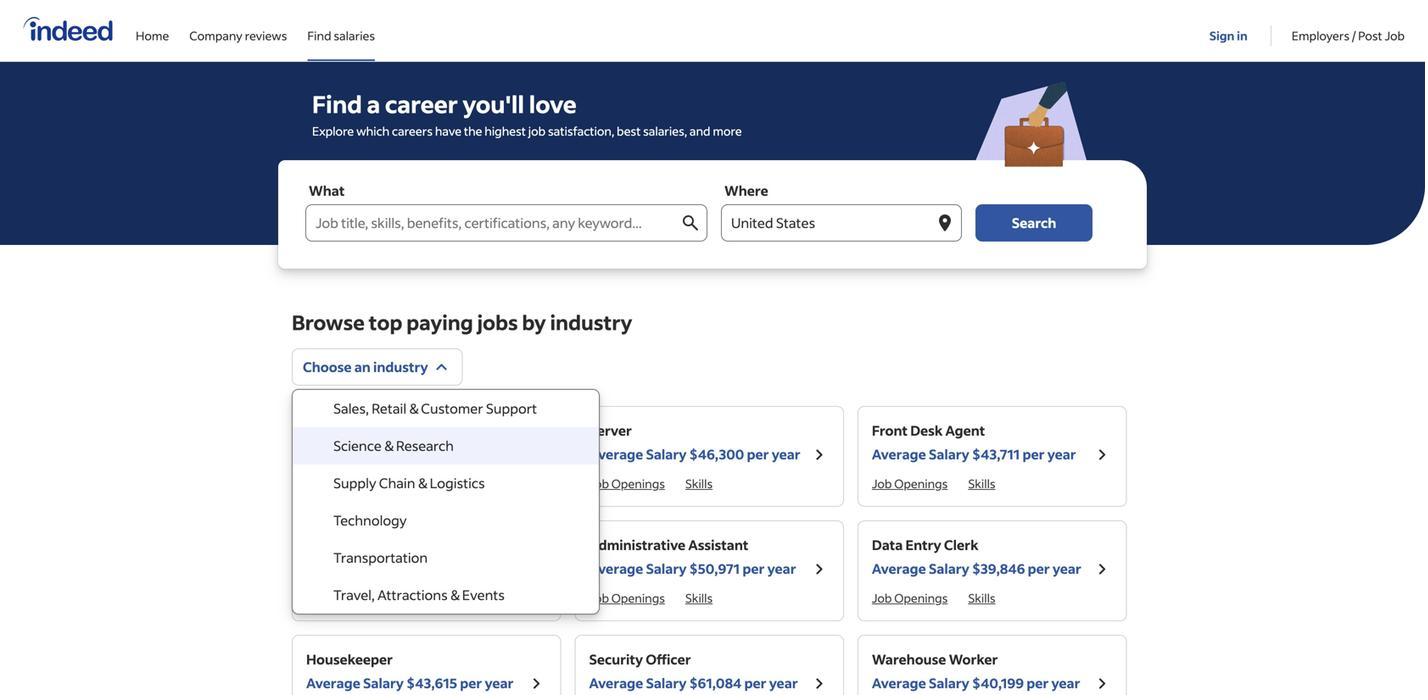 Task type: locate. For each thing, give the bounding box(es) containing it.
year right the $46,300
[[772, 446, 801, 463]]

warehouse left 'worker'
[[872, 651, 946, 669]]

0 vertical spatial warehouse
[[306, 422, 381, 439]]

openings down administrative
[[611, 591, 665, 606]]

salary down agent
[[929, 446, 970, 463]]

per inside "housekeeper average salary $43,615 per year"
[[460, 675, 482, 692]]

year inside 'crew member average salary $44,921 per year'
[[486, 560, 515, 578]]

server average salary $46,300 per year
[[589, 422, 801, 463]]

per right $43,711
[[1023, 446, 1045, 463]]

per right $43,615
[[460, 675, 482, 692]]

salary up chain
[[363, 446, 404, 463]]

job openings link for server average salary $46,300 per year
[[589, 476, 665, 492]]

industry right by
[[550, 309, 632, 336]]

skills link
[[403, 476, 430, 492], [685, 476, 713, 492], [968, 476, 996, 492], [403, 591, 430, 606], [685, 591, 713, 606], [968, 591, 996, 606]]

find
[[307, 28, 331, 43], [312, 89, 362, 119]]

find up explore
[[312, 89, 362, 119]]

crew
[[306, 537, 340, 554]]

warehouse
[[306, 422, 381, 439], [872, 651, 946, 669]]

per right $40,199
[[1027, 675, 1049, 692]]

browse top paying jobs by industry
[[292, 309, 632, 336]]

find left salaries
[[307, 28, 331, 43]]

skills link for $34,606 per year
[[403, 476, 430, 492]]

sign
[[1210, 28, 1235, 43]]

job openings link down desk
[[872, 476, 948, 492]]

$44,921
[[406, 560, 459, 578]]

openings for member
[[329, 591, 382, 606]]

security officer average salary $61,084 per year
[[589, 651, 798, 692]]

per up logistics
[[463, 446, 485, 463]]

0 vertical spatial find
[[307, 28, 331, 43]]

salary down 'clerk'
[[929, 560, 970, 578]]

per
[[463, 446, 485, 463], [747, 446, 769, 463], [1023, 446, 1045, 463], [461, 560, 483, 578], [743, 560, 765, 578], [1028, 560, 1050, 578], [460, 675, 482, 692], [744, 675, 767, 692], [1027, 675, 1049, 692]]

job openings for server average salary $46,300 per year
[[589, 476, 665, 492]]

openings for average
[[611, 476, 665, 492]]

desk
[[910, 422, 943, 439]]

job openings down "transportation"
[[306, 591, 382, 606]]

employers
[[1292, 28, 1350, 43]]

skills
[[403, 476, 430, 492], [685, 476, 713, 492], [968, 476, 996, 492], [403, 591, 430, 606], [685, 591, 713, 606], [968, 591, 996, 606]]

year right $43,711
[[1048, 446, 1076, 463]]

best
[[617, 123, 641, 139]]

year inside "housekeeper average salary $43,615 per year"
[[485, 675, 514, 692]]

average inside security officer average salary $61,084 per year
[[589, 675, 643, 692]]

job openings link down "transportation"
[[306, 591, 382, 606]]

job openings down 'server'
[[589, 476, 665, 492]]

data
[[872, 537, 903, 554]]

list box
[[293, 390, 599, 614]]

per inside warehouse worker average salary $40,199 per year
[[1027, 675, 1049, 692]]

year down support
[[488, 446, 517, 463]]

crew member average salary $44,921 per year
[[306, 537, 515, 578]]

have
[[435, 123, 462, 139]]

skills link down $39,846
[[968, 591, 996, 606]]

per right $61,084
[[744, 675, 767, 692]]

job openings link down science at the left
[[306, 476, 382, 492]]

paying
[[407, 309, 473, 336]]

job openings down science at the left
[[306, 476, 382, 492]]

average inside administrative assistant average salary $50,971 per year
[[589, 560, 643, 578]]

openings down 'server'
[[611, 476, 665, 492]]

job
[[1385, 28, 1405, 43], [306, 476, 326, 492], [589, 476, 609, 492], [872, 476, 892, 492], [306, 591, 326, 606], [589, 591, 609, 606], [872, 591, 892, 606]]

employers / post job link
[[1292, 0, 1405, 58]]

job down 'server'
[[589, 476, 609, 492]]

highest
[[485, 123, 526, 139]]

1 vertical spatial find
[[312, 89, 362, 119]]

salary inside security officer average salary $61,084 per year
[[646, 675, 687, 692]]

attractions
[[377, 587, 448, 604]]

job openings link
[[306, 476, 382, 492], [589, 476, 665, 492], [872, 476, 948, 492], [306, 591, 382, 606], [589, 591, 665, 606], [872, 591, 948, 606]]

& for attractions
[[450, 587, 459, 604]]

salary inside 'crew member average salary $44,921 per year'
[[363, 560, 404, 578]]

jobs
[[477, 309, 518, 336]]

skills for $39,846 per year
[[968, 591, 996, 606]]

job left 'supply'
[[306, 476, 326, 492]]

year right $43,615
[[485, 675, 514, 692]]

industry
[[550, 309, 632, 336], [373, 358, 428, 376]]

job openings down administrative
[[589, 591, 665, 606]]

salary down housekeeper at the left bottom of the page
[[363, 675, 404, 692]]

openings down entry
[[894, 591, 948, 606]]

job openings link down entry
[[872, 591, 948, 606]]

careers
[[392, 123, 433, 139]]

salary inside data entry clerk average salary $39,846 per year
[[929, 560, 970, 578]]

salaries,
[[643, 123, 687, 139]]

job openings for administrative assistant average salary $50,971 per year
[[589, 591, 665, 606]]

skills link down $34,606
[[403, 476, 430, 492]]

salary down 'worker'
[[929, 675, 970, 692]]

travel, attractions & events
[[333, 587, 505, 604]]

year inside administrative assistant average salary $50,971 per year
[[767, 560, 796, 578]]

job inside employers / post job link
[[1385, 28, 1405, 43]]

job openings link down administrative
[[589, 591, 665, 606]]

& right chain
[[418, 475, 427, 492]]

0 horizontal spatial industry
[[373, 358, 428, 376]]

search button
[[976, 204, 1093, 242]]

Job title, skills, benefits, certifications, any keyword... field
[[305, 204, 680, 242]]

salary down officer
[[646, 675, 687, 692]]

openings for desk
[[894, 476, 948, 492]]

salary left the $46,300
[[646, 446, 687, 463]]

openings down desk
[[894, 476, 948, 492]]

job up 'security'
[[589, 591, 609, 606]]

salary inside "housekeeper average salary $43,615 per year"
[[363, 675, 404, 692]]

average inside data entry clerk average salary $39,846 per year
[[872, 560, 926, 578]]

& for chain
[[418, 475, 427, 492]]

job openings for warehouse associate average salary $34,606 per year
[[306, 476, 382, 492]]

0 vertical spatial industry
[[550, 309, 632, 336]]

skills link down $43,711
[[968, 476, 996, 492]]

& left events
[[450, 587, 459, 604]]

per right $39,846
[[1028, 560, 1050, 578]]

find inside find a career you'll love explore which careers have the highest job satisfaction, best salaries, and more
[[312, 89, 362, 119]]

skills down $50,971
[[685, 591, 713, 606]]

skills link down the $46,300
[[685, 476, 713, 492]]

skills down $43,711
[[968, 476, 996, 492]]

browse
[[292, 309, 365, 336]]

job openings down desk
[[872, 476, 948, 492]]

by
[[522, 309, 546, 336]]

salary down member on the bottom of the page
[[363, 560, 404, 578]]

job openings down entry
[[872, 591, 948, 606]]

warehouse inside the warehouse associate average salary $34,606 per year
[[306, 422, 381, 439]]

year
[[488, 446, 517, 463], [772, 446, 801, 463], [1048, 446, 1076, 463], [486, 560, 515, 578], [767, 560, 796, 578], [1053, 560, 1082, 578], [485, 675, 514, 692], [769, 675, 798, 692], [1052, 675, 1080, 692]]

0 horizontal spatial warehouse
[[306, 422, 381, 439]]

choose
[[303, 358, 352, 376]]

skills link down $50,971
[[685, 591, 713, 606]]

sign in
[[1210, 28, 1248, 43]]

average
[[306, 446, 360, 463], [589, 446, 643, 463], [872, 446, 926, 463], [306, 560, 360, 578], [589, 560, 643, 578], [872, 560, 926, 578], [306, 675, 360, 692], [589, 675, 643, 692], [872, 675, 926, 692]]

job openings link down 'server'
[[589, 476, 665, 492]]

front desk agent average salary $43,711 per year
[[872, 422, 1076, 463]]

job for warehouse associate average salary $34,606 per year
[[306, 476, 326, 492]]

$61,084
[[689, 675, 742, 692]]

retail
[[372, 400, 406, 417]]

year up events
[[486, 560, 515, 578]]

industry right the an
[[373, 358, 428, 376]]

per inside the warehouse associate average salary $34,606 per year
[[463, 446, 485, 463]]

company
[[189, 28, 242, 43]]

list box containing sales, retail & customer support
[[293, 390, 599, 614]]

per right $50,971
[[743, 560, 765, 578]]

company reviews
[[189, 28, 287, 43]]

openings down science at the left
[[329, 476, 382, 492]]

warehouse worker average salary $40,199 per year
[[872, 651, 1080, 692]]

openings for associate
[[329, 476, 382, 492]]

job for crew member average salary $44,921 per year
[[306, 591, 326, 606]]

1 horizontal spatial warehouse
[[872, 651, 946, 669]]

year right $40,199
[[1052, 675, 1080, 692]]

warehouse for warehouse worker average salary $40,199 per year
[[872, 651, 946, 669]]

skills link for $43,711 per year
[[968, 476, 996, 492]]

skills down the $46,300
[[685, 476, 713, 492]]

an
[[354, 358, 371, 376]]

job left travel,
[[306, 591, 326, 606]]

skills down $34,606
[[403, 476, 430, 492]]

year right $61,084
[[769, 675, 798, 692]]

choose an industry
[[303, 358, 428, 376]]

1 vertical spatial industry
[[373, 358, 428, 376]]

per up events
[[461, 560, 483, 578]]

job openings link for administrative assistant average salary $50,971 per year
[[589, 591, 665, 606]]

skills down $44,921
[[403, 591, 430, 606]]

per right the $46,300
[[747, 446, 769, 463]]

openings
[[329, 476, 382, 492], [611, 476, 665, 492], [894, 476, 948, 492], [329, 591, 382, 606], [611, 591, 665, 606], [894, 591, 948, 606]]

transportation
[[333, 549, 428, 567]]

openings down "transportation"
[[329, 591, 382, 606]]

year right $39,846
[[1053, 560, 1082, 578]]

skills for $44,921 per year
[[403, 591, 430, 606]]

job right post
[[1385, 28, 1405, 43]]

$39,846
[[972, 560, 1025, 578]]

1 horizontal spatial industry
[[550, 309, 632, 336]]

technology
[[333, 512, 407, 529]]

warehouse down sales,
[[306, 422, 381, 439]]

skills link for $39,846 per year
[[968, 591, 996, 606]]

&
[[409, 400, 418, 417], [384, 437, 393, 455], [418, 475, 427, 492], [450, 587, 459, 604]]

customer
[[421, 400, 483, 417]]

skills down $39,846
[[968, 591, 996, 606]]

job down front
[[872, 476, 892, 492]]

skills for $46,300 per year
[[685, 476, 713, 492]]

year right $50,971
[[767, 560, 796, 578]]

job down data
[[872, 591, 892, 606]]

year inside warehouse worker average salary $40,199 per year
[[1052, 675, 1080, 692]]

warehouse for warehouse associate average salary $34,606 per year
[[306, 422, 381, 439]]

& up 'associate'
[[409, 400, 418, 417]]

1 vertical spatial warehouse
[[872, 651, 946, 669]]

year inside security officer average salary $61,084 per year
[[769, 675, 798, 692]]

salary down administrative
[[646, 560, 687, 578]]

warehouse inside warehouse worker average salary $40,199 per year
[[872, 651, 946, 669]]

skills link down $44,921
[[403, 591, 430, 606]]

which
[[356, 123, 390, 139]]

year inside the warehouse associate average salary $34,606 per year
[[488, 446, 517, 463]]



Task type: describe. For each thing, give the bounding box(es) containing it.
a
[[367, 89, 380, 119]]

and
[[690, 123, 711, 139]]

per inside administrative assistant average salary $50,971 per year
[[743, 560, 765, 578]]

$50,971
[[689, 560, 740, 578]]

administrative assistant average salary $50,971 per year
[[589, 537, 796, 578]]

job
[[528, 123, 546, 139]]

$43,615
[[406, 675, 457, 692]]

openings for assistant
[[611, 591, 665, 606]]

associate
[[383, 422, 446, 439]]

sales, retail & customer support
[[333, 400, 537, 417]]

where
[[725, 182, 768, 199]]

housekeeper average salary $43,615 per year
[[306, 651, 514, 692]]

science & research
[[333, 437, 454, 455]]

administrative
[[589, 537, 686, 554]]

choose an industry button
[[292, 349, 463, 386]]

skills for $34,606 per year
[[403, 476, 430, 492]]

find salaries
[[307, 28, 375, 43]]

per inside server average salary $46,300 per year
[[747, 446, 769, 463]]

salary inside administrative assistant average salary $50,971 per year
[[646, 560, 687, 578]]

officer
[[646, 651, 691, 669]]

reviews
[[245, 28, 287, 43]]

chain
[[379, 475, 415, 492]]

support
[[486, 400, 537, 417]]

$34,606
[[406, 446, 460, 463]]

search
[[1012, 214, 1056, 232]]

clerk
[[944, 537, 979, 554]]

love
[[529, 89, 577, 119]]

$46,300
[[689, 446, 744, 463]]

research
[[396, 437, 454, 455]]

& for retail
[[409, 400, 418, 417]]

logistics
[[430, 475, 485, 492]]

sales,
[[333, 400, 369, 417]]

worker
[[949, 651, 998, 669]]

top
[[369, 309, 402, 336]]

travel,
[[333, 587, 375, 604]]

per inside data entry clerk average salary $39,846 per year
[[1028, 560, 1050, 578]]

openings for entry
[[894, 591, 948, 606]]

job openings for data entry clerk average salary $39,846 per year
[[872, 591, 948, 606]]

average inside front desk agent average salary $43,711 per year
[[872, 446, 926, 463]]

find salaries link
[[307, 0, 375, 58]]

skills for $43,711 per year
[[968, 476, 996, 492]]

location field
[[721, 204, 935, 242]]

events
[[462, 587, 505, 604]]

job openings link for warehouse associate average salary $34,606 per year
[[306, 476, 382, 492]]

company reviews link
[[189, 0, 287, 58]]

home
[[136, 28, 169, 43]]

supply chain & logistics
[[333, 475, 485, 492]]

post
[[1358, 28, 1383, 43]]

job openings for front desk agent average salary $43,711 per year
[[872, 476, 948, 492]]

salary inside the warehouse associate average salary $34,606 per year
[[363, 446, 404, 463]]

salary inside warehouse worker average salary $40,199 per year
[[929, 675, 970, 692]]

member
[[343, 537, 397, 554]]

career
[[385, 89, 458, 119]]

per inside 'crew member average salary $44,921 per year'
[[461, 560, 483, 578]]

job openings link for front desk agent average salary $43,711 per year
[[872, 476, 948, 492]]

assistant
[[688, 537, 749, 554]]

home link
[[136, 0, 169, 58]]

supply
[[333, 475, 376, 492]]

job openings for crew member average salary $44,921 per year
[[306, 591, 382, 606]]

server
[[589, 422, 632, 439]]

find a career you'll love explore which careers have the highest job satisfaction, best salaries, and more
[[312, 89, 742, 139]]

per inside security officer average salary $61,084 per year
[[744, 675, 767, 692]]

science
[[333, 437, 382, 455]]

job openings link for crew member average salary $44,921 per year
[[306, 591, 382, 606]]

salaries
[[334, 28, 375, 43]]

skills for $50,971 per year
[[685, 591, 713, 606]]

per inside front desk agent average salary $43,711 per year
[[1023, 446, 1045, 463]]

job openings link for data entry clerk average salary $39,846 per year
[[872, 591, 948, 606]]

skills link for $44,921 per year
[[403, 591, 430, 606]]

satisfaction,
[[548, 123, 614, 139]]

find for salaries
[[307, 28, 331, 43]]

agent
[[946, 422, 985, 439]]

industry inside choose an industry dropdown button
[[373, 358, 428, 376]]

employers / post job
[[1292, 28, 1405, 43]]

job for front desk agent average salary $43,711 per year
[[872, 476, 892, 492]]

average inside 'crew member average salary $44,921 per year'
[[306, 560, 360, 578]]

average inside warehouse worker average salary $40,199 per year
[[872, 675, 926, 692]]

average inside server average salary $46,300 per year
[[589, 446, 643, 463]]

year inside data entry clerk average salary $39,846 per year
[[1053, 560, 1082, 578]]

security
[[589, 651, 643, 669]]

skills link for $46,300 per year
[[685, 476, 713, 492]]

job for administrative assistant average salary $50,971 per year
[[589, 591, 609, 606]]

explore
[[312, 123, 354, 139]]

sign in link
[[1210, 1, 1250, 59]]

average inside "housekeeper average salary $43,615 per year"
[[306, 675, 360, 692]]

average inside the warehouse associate average salary $34,606 per year
[[306, 446, 360, 463]]

housekeeper
[[306, 651, 393, 669]]

warehouse associate average salary $34,606 per year
[[306, 422, 517, 463]]

salary inside front desk agent average salary $43,711 per year
[[929, 446, 970, 463]]

more
[[713, 123, 742, 139]]

job for data entry clerk average salary $39,846 per year
[[872, 591, 892, 606]]

$40,199
[[972, 675, 1024, 692]]

data entry clerk average salary $39,846 per year
[[872, 537, 1082, 578]]

front
[[872, 422, 908, 439]]

you'll
[[463, 89, 524, 119]]

in
[[1237, 28, 1248, 43]]

find for a
[[312, 89, 362, 119]]

/
[[1352, 28, 1356, 43]]

salary inside server average salary $46,300 per year
[[646, 446, 687, 463]]

$43,711
[[972, 446, 1020, 463]]

job for server average salary $46,300 per year
[[589, 476, 609, 492]]

year inside front desk agent average salary $43,711 per year
[[1048, 446, 1076, 463]]

what
[[309, 182, 345, 199]]

entry
[[906, 537, 941, 554]]

& right science at the left
[[384, 437, 393, 455]]

skills link for $50,971 per year
[[685, 591, 713, 606]]

year inside server average salary $46,300 per year
[[772, 446, 801, 463]]

the
[[464, 123, 482, 139]]



Task type: vqa. For each thing, say whether or not it's contained in the screenshot.


